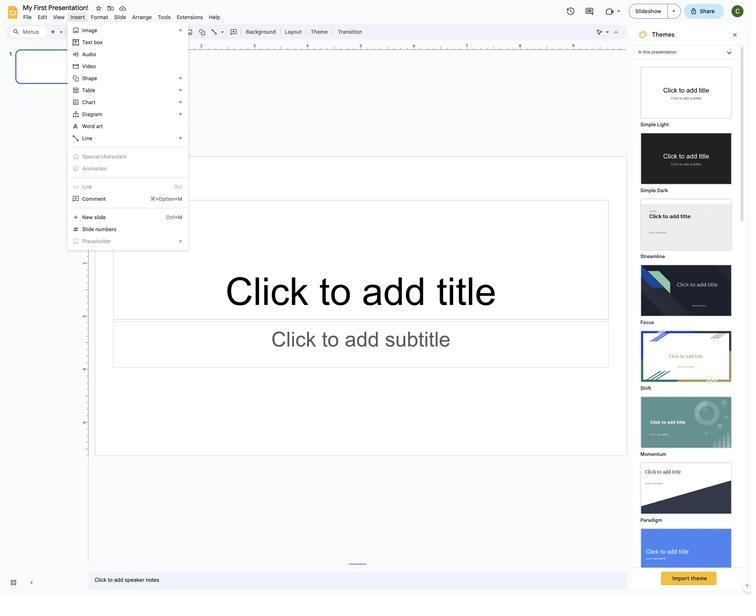 Task type: locate. For each thing, give the bounding box(es) containing it.
paradigm
[[641, 518, 663, 524]]

t
[[82, 39, 85, 45]]

v ideo
[[82, 63, 96, 69]]

1 vertical spatial a
[[82, 166, 86, 172]]

navigation inside themes application
[[0, 42, 83, 597]]

lin
[[82, 184, 90, 190]]

iagram
[[86, 111, 102, 117]]

ctrl+m
[[166, 215, 182, 221]]

s hape
[[82, 75, 97, 81]]

option group
[[633, 59, 740, 597]]

1 ► from the top
[[179, 28, 183, 32]]

simple for simple light
[[641, 122, 656, 128]]

slide
[[94, 215, 106, 221]]

momentum
[[641, 452, 667, 458]]

art right ord
[[96, 123, 103, 129]]

h
[[86, 99, 89, 105]]

ta
[[82, 87, 88, 93]]

mage
[[84, 27, 97, 33]]

menu item down numbers
[[68, 236, 188, 248]]

box
[[94, 39, 103, 45]]

file
[[23, 14, 32, 21]]

menu containing i
[[65, 0, 188, 560]]

simple inside simple light option
[[641, 122, 656, 128]]

le
[[91, 87, 95, 93]]

menu item down characters
[[68, 163, 188, 175]]

1 vertical spatial art
[[96, 123, 103, 129]]

simple left light
[[641, 122, 656, 128]]

menu item up ment
[[73, 183, 182, 191]]

⌘k element
[[165, 183, 182, 191]]

0 horizontal spatial art
[[89, 99, 95, 105]]

simple light
[[641, 122, 669, 128]]

hape
[[85, 75, 97, 81]]

mode and view toolbar
[[594, 24, 622, 39]]

ial
[[94, 154, 100, 160]]

⌘+option+m
[[150, 196, 182, 202]]

Shift radio
[[637, 327, 736, 393]]

7 ► from the top
[[179, 239, 183, 244]]

►
[[179, 28, 183, 32], [179, 76, 183, 80], [179, 88, 183, 92], [179, 100, 183, 104], [179, 112, 183, 116], [179, 136, 183, 140], [179, 239, 183, 244]]

new slide with layout image
[[58, 27, 63, 30]]

spe
[[82, 154, 91, 160]]

simple for simple dark
[[641, 188, 656, 194]]

menu item containing a
[[68, 163, 188, 175]]

light
[[658, 122, 669, 128]]

shape image
[[198, 27, 207, 37]]

image i element
[[82, 27, 100, 33]]

option group inside themes section
[[633, 59, 740, 597]]

link k element
[[82, 184, 95, 190]]

slide numbers e element
[[82, 227, 119, 233]]

simple inside simple dark radio
[[641, 188, 656, 194]]

art right the c
[[89, 99, 95, 105]]

► for le
[[179, 88, 183, 92]]

Menus field
[[9, 27, 47, 37]]

audio u element
[[82, 51, 98, 57]]

w
[[82, 123, 87, 129]]

5 ► from the top
[[179, 112, 183, 116]]

d
[[82, 111, 86, 117]]

a u dio
[[82, 51, 96, 57]]

4 ► from the top
[[179, 100, 183, 104]]

menu
[[65, 0, 188, 560]]

presentation
[[652, 50, 677, 55]]

a nimation
[[82, 166, 107, 172]]

t ext box
[[82, 39, 103, 45]]

0 vertical spatial art
[[89, 99, 95, 105]]

file menu item
[[20, 13, 35, 22]]

comment m element
[[82, 196, 108, 202]]

2 ► from the top
[[179, 76, 183, 80]]

layout
[[285, 29, 302, 35]]

menu bar
[[20, 10, 223, 22]]

menu item
[[68, 151, 188, 163], [68, 163, 188, 175], [73, 183, 182, 191], [68, 236, 188, 248]]

► for p laceholder
[[179, 239, 183, 244]]

import theme button
[[661, 573, 717, 586]]

nimation
[[86, 166, 107, 172]]

menu item up the nimation
[[68, 151, 188, 163]]

menu bar containing file
[[20, 10, 223, 22]]

dark
[[658, 188, 668, 194]]

streamline
[[641, 254, 665, 260]]

ctrl+m element
[[157, 214, 182, 221]]

help
[[209, 14, 220, 21]]

1 horizontal spatial art
[[96, 123, 103, 129]]

video v element
[[82, 63, 98, 69]]

3 ► from the top
[[179, 88, 183, 92]]

u
[[86, 51, 89, 57]]

art
[[89, 99, 95, 105], [96, 123, 103, 129]]

► inside menu item
[[179, 239, 183, 244]]

0 vertical spatial simple
[[641, 122, 656, 128]]

simple
[[641, 122, 656, 128], [641, 188, 656, 194]]

insert menu item
[[68, 13, 88, 22]]

edit menu item
[[35, 13, 50, 22]]

line
[[82, 135, 92, 141]]

table b element
[[82, 87, 98, 93]]

spe c ial characters
[[82, 154, 127, 160]]

option group containing simple light
[[633, 59, 740, 597]]

word art w element
[[82, 123, 105, 129]]

lin k
[[82, 184, 92, 190]]

Material radio
[[637, 525, 736, 591]]

import
[[673, 576, 690, 583]]

slid e numbers
[[82, 227, 117, 233]]

1 simple from the top
[[641, 122, 656, 128]]

a left dio
[[82, 51, 86, 57]]

co
[[82, 196, 89, 202]]

share button
[[684, 4, 725, 19]]

a
[[82, 51, 86, 57], [82, 166, 86, 172]]

special characters c element
[[82, 154, 129, 160]]

0 vertical spatial a
[[82, 51, 86, 57]]

ord
[[87, 123, 95, 129]]

theme
[[691, 576, 708, 583]]

ment
[[94, 196, 106, 202]]

share
[[700, 8, 715, 15]]

2 a from the top
[[82, 166, 86, 172]]

n
[[82, 215, 86, 221]]

Streamline radio
[[637, 195, 736, 261]]

chart h element
[[82, 99, 98, 105]]

⌘+option+m element
[[141, 195, 182, 203]]

in this presentation
[[639, 50, 677, 55]]

in this presentation tab
[[633, 45, 740, 59]]

menu item containing p
[[68, 236, 188, 248]]

navigation
[[0, 42, 83, 597]]

a down spe
[[82, 166, 86, 172]]

simple left dark
[[641, 188, 656, 194]]

a for u
[[82, 51, 86, 57]]

⌘k
[[174, 184, 182, 190]]

Paradigm radio
[[637, 459, 736, 525]]

1 vertical spatial simple
[[641, 188, 656, 194]]

layout button
[[283, 26, 304, 38]]

1 a from the top
[[82, 51, 86, 57]]

extensions
[[177, 14, 203, 21]]

background
[[246, 29, 276, 35]]

p laceholder
[[82, 239, 111, 245]]

extensions menu item
[[174, 13, 206, 22]]

format
[[91, 14, 108, 21]]

material image
[[642, 530, 732, 580]]

edit
[[38, 14, 47, 21]]

2 simple from the top
[[641, 188, 656, 194]]



Task type: vqa. For each thing, say whether or not it's contained in the screenshot.


Task type: describe. For each thing, give the bounding box(es) containing it.
slideshow button
[[629, 4, 668, 19]]

line q element
[[82, 135, 95, 141]]

Simple Light radio
[[637, 63, 736, 597]]

menu bar inside menu bar banner
[[20, 10, 223, 22]]

► for art
[[179, 100, 183, 104]]

theme
[[311, 29, 328, 35]]

insert image image
[[185, 27, 194, 37]]

ta b le
[[82, 87, 95, 93]]

v
[[82, 63, 86, 69]]

Star checkbox
[[93, 3, 104, 14]]

presentation options image
[[673, 11, 676, 12]]

diagram d element
[[82, 111, 105, 117]]

format menu item
[[88, 13, 111, 22]]

i mage
[[82, 27, 97, 33]]

e
[[91, 227, 94, 233]]

ext
[[85, 39, 93, 45]]

ideo
[[86, 63, 96, 69]]

slideshow
[[636, 8, 662, 15]]

menu inside themes application
[[65, 0, 188, 560]]

► for d iagram
[[179, 112, 183, 116]]

c
[[91, 154, 94, 160]]

shape s element
[[82, 75, 100, 81]]

placeholder p element
[[82, 239, 113, 245]]

numbers
[[95, 227, 117, 233]]

focus
[[641, 320, 654, 326]]

simple dark
[[641, 188, 668, 194]]

art for c h art
[[89, 99, 95, 105]]

s
[[82, 75, 85, 81]]

text box t element
[[82, 39, 105, 45]]

b
[[88, 87, 91, 93]]

insert
[[71, 14, 85, 21]]

arrange menu item
[[129, 13, 155, 22]]

menu item containing lin
[[73, 183, 182, 191]]

slide
[[114, 14, 126, 21]]

tools
[[158, 14, 171, 21]]

theme button
[[308, 26, 331, 38]]

dio
[[89, 51, 96, 57]]

c
[[82, 99, 86, 105]]

► for s hape
[[179, 76, 183, 80]]

shift
[[641, 386, 652, 392]]

arrange
[[132, 14, 152, 21]]

Focus radio
[[637, 261, 736, 327]]

d iagram
[[82, 111, 102, 117]]

ew
[[86, 215, 93, 221]]

import theme
[[673, 576, 708, 583]]

n ew slide
[[82, 215, 106, 221]]

themes
[[652, 31, 675, 39]]

view
[[53, 14, 65, 21]]

main toolbar
[[47, 26, 366, 38]]

animation a element
[[82, 166, 109, 172]]

themes application
[[0, 0, 752, 597]]

Simple Dark radio
[[637, 129, 736, 195]]

tools menu item
[[155, 13, 174, 22]]

a for nimation
[[82, 166, 86, 172]]

view menu item
[[50, 13, 68, 22]]

menu bar banner
[[0, 0, 752, 597]]

► for i mage
[[179, 28, 183, 32]]

m
[[89, 196, 94, 202]]

themes section
[[633, 24, 746, 597]]

characters
[[101, 154, 127, 160]]

slide menu item
[[111, 13, 129, 22]]

6 ► from the top
[[179, 136, 183, 140]]

transition button
[[335, 26, 366, 38]]

help menu item
[[206, 13, 223, 22]]

Rename text field
[[20, 3, 93, 12]]

laceholder
[[86, 239, 111, 245]]

w ord art
[[82, 123, 103, 129]]

transition
[[338, 29, 363, 35]]

i
[[82, 27, 84, 33]]

co m ment
[[82, 196, 106, 202]]

background button
[[243, 26, 279, 38]]

new slide n element
[[82, 215, 108, 221]]

menu item containing spe
[[68, 151, 188, 163]]

c h art
[[82, 99, 95, 105]]

Momentum radio
[[637, 393, 736, 459]]

this
[[643, 50, 651, 55]]

slid
[[82, 227, 91, 233]]

p
[[82, 239, 86, 245]]

k
[[90, 184, 92, 190]]

art for w ord art
[[96, 123, 103, 129]]

in
[[639, 50, 642, 55]]



